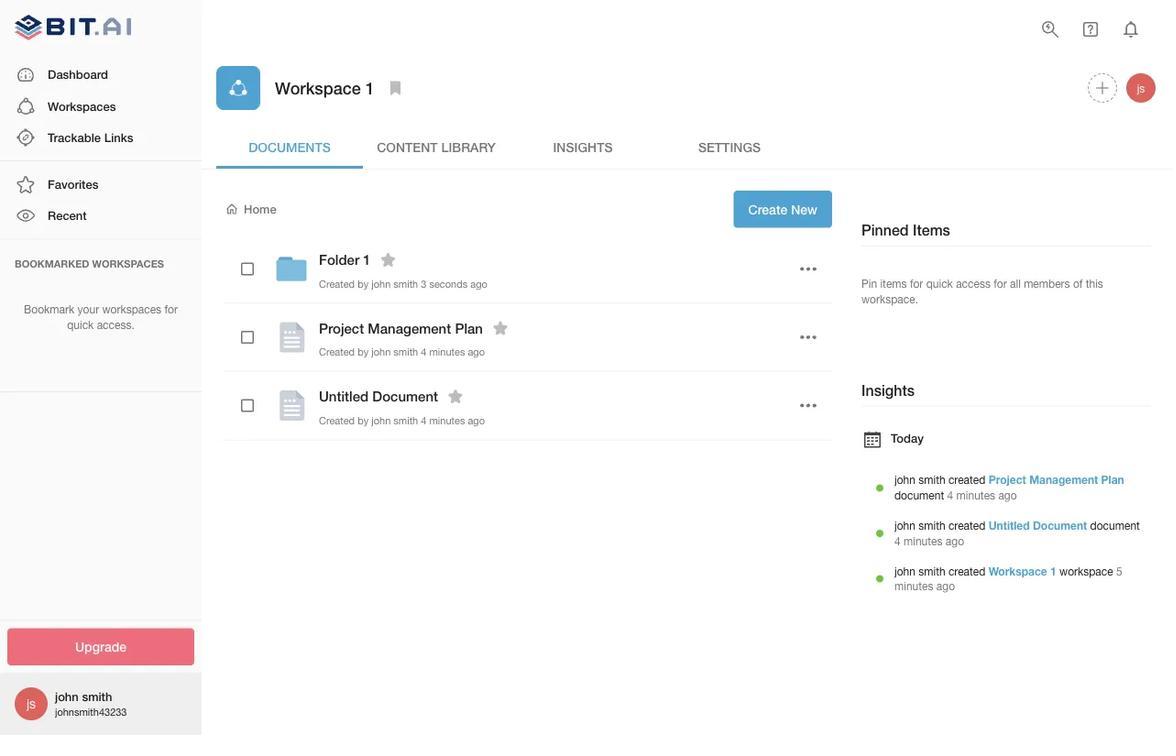 Task type: locate. For each thing, give the bounding box(es) containing it.
for left all
[[994, 277, 1007, 290]]

plan down seconds
[[455, 320, 483, 337]]

1 horizontal spatial for
[[910, 277, 923, 290]]

created
[[319, 278, 355, 290], [319, 346, 355, 358], [319, 415, 355, 426]]

created up untitled document
[[319, 346, 355, 358]]

0 vertical spatial quick
[[927, 277, 953, 290]]

untitled inside john smith created untitled document document 4 minutes ago
[[989, 519, 1030, 532]]

of
[[1073, 277, 1083, 290]]

bookmarked workspaces
[[15, 258, 164, 270]]

1 horizontal spatial untitled
[[989, 519, 1030, 532]]

created by john smith 4 minutes ago for management
[[319, 346, 485, 358]]

content library link
[[363, 125, 510, 169]]

0 vertical spatial untitled
[[319, 388, 369, 405]]

1 vertical spatial document
[[1091, 519, 1140, 532]]

2 created by john smith 4 minutes ago from the top
[[319, 415, 485, 426]]

smith left workspace 1 link at the bottom
[[919, 564, 946, 577]]

documents link
[[216, 125, 363, 169]]

favorite image for project management plan
[[490, 317, 512, 339]]

pin
[[862, 277, 877, 290]]

smith up the john smith created workspace 1 workspace at the bottom right
[[919, 519, 946, 532]]

0 vertical spatial by
[[358, 278, 369, 290]]

quick down your
[[67, 318, 94, 331]]

2 created from the top
[[949, 519, 986, 532]]

0 horizontal spatial quick
[[67, 318, 94, 331]]

1 vertical spatial workspace
[[989, 564, 1048, 577]]

0 vertical spatial created
[[949, 474, 986, 486]]

document inside john smith created untitled document document 4 minutes ago
[[1091, 519, 1140, 532]]

for right items
[[910, 277, 923, 290]]

created for folder 1
[[319, 278, 355, 290]]

folder
[[319, 252, 360, 268]]

document up the 5
[[1091, 519, 1140, 532]]

project
[[319, 320, 364, 337], [989, 474, 1027, 486]]

seconds
[[429, 278, 468, 290]]

5 minutes ago
[[895, 564, 1123, 593]]

untitled
[[319, 388, 369, 405], [989, 519, 1030, 532]]

john inside john smith created project management plan document 4 minutes ago
[[895, 474, 916, 486]]

created
[[949, 474, 986, 486], [949, 519, 986, 532], [949, 564, 986, 577]]

1 horizontal spatial workspace
[[989, 564, 1048, 577]]

0 vertical spatial created
[[319, 278, 355, 290]]

insights
[[553, 139, 613, 154], [862, 381, 915, 399]]

minutes inside john smith created untitled document document 4 minutes ago
[[904, 534, 943, 547]]

2 horizontal spatial favorite image
[[490, 317, 512, 339]]

document down the project management plan link
[[1033, 519, 1087, 532]]

2 by from the top
[[358, 346, 369, 358]]

minutes down the john smith created workspace 1 workspace at the bottom right
[[895, 580, 934, 593]]

1 vertical spatial plan
[[1102, 474, 1125, 486]]

1 created from the top
[[319, 278, 355, 290]]

1 horizontal spatial management
[[1030, 474, 1098, 486]]

document down project management plan
[[372, 388, 438, 405]]

1 horizontal spatial project
[[989, 474, 1027, 486]]

0 horizontal spatial js
[[27, 696, 36, 711]]

2 vertical spatial by
[[358, 415, 369, 426]]

quick inside pin items for quick access for all members of this workspace.
[[927, 277, 953, 290]]

insights link
[[510, 125, 656, 169]]

smith
[[394, 278, 418, 290], [394, 346, 418, 358], [394, 415, 418, 426], [919, 474, 946, 486], [919, 519, 946, 532], [919, 564, 946, 577], [82, 690, 112, 704]]

1 vertical spatial quick
[[67, 318, 94, 331]]

js inside button
[[1137, 82, 1145, 94]]

1 vertical spatial created by john smith 4 minutes ago
[[319, 415, 485, 426]]

management down created by john smith 3 seconds ago
[[368, 320, 451, 337]]

0 horizontal spatial document
[[895, 489, 944, 502]]

0 vertical spatial project
[[319, 320, 364, 337]]

plan
[[455, 320, 483, 337], [1102, 474, 1125, 486]]

workspace 1 link
[[989, 564, 1057, 577]]

created for untitled document
[[319, 415, 355, 426]]

0 vertical spatial workspace
[[275, 78, 361, 98]]

john
[[372, 278, 391, 290], [372, 346, 391, 358], [372, 415, 391, 426], [895, 474, 916, 486], [895, 519, 916, 532], [895, 564, 916, 577], [55, 690, 79, 704]]

1 by from the top
[[358, 278, 369, 290]]

created down untitled document
[[319, 415, 355, 426]]

1 horizontal spatial js
[[1137, 82, 1145, 94]]

0 vertical spatial favorite image
[[377, 249, 399, 271]]

by down untitled document
[[358, 415, 369, 426]]

1 horizontal spatial document
[[1091, 519, 1140, 532]]

by down project management plan
[[358, 346, 369, 358]]

settings link
[[656, 125, 803, 169]]

1 for workspace 1
[[366, 78, 375, 98]]

by for untitled
[[358, 415, 369, 426]]

for
[[910, 277, 923, 290], [994, 277, 1007, 290], [165, 303, 178, 316]]

smith up "johnsmith43233"
[[82, 690, 112, 704]]

3
[[421, 278, 427, 290]]

library
[[441, 139, 496, 154]]

content
[[377, 139, 438, 154]]

workspace up documents
[[275, 78, 361, 98]]

project inside john smith created project management plan document 4 minutes ago
[[989, 474, 1027, 486]]

minutes up the john smith created workspace 1 workspace at the bottom right
[[904, 534, 943, 547]]

tab list
[[216, 125, 1159, 169]]

project up john smith created untitled document document 4 minutes ago
[[989, 474, 1027, 486]]

created for ago
[[949, 519, 986, 532]]

4
[[421, 346, 427, 358], [421, 415, 427, 426], [948, 489, 954, 502], [895, 534, 901, 547]]

created up john smith created untitled document document 4 minutes ago
[[949, 474, 986, 486]]

created left workspace 1 link at the bottom
[[949, 564, 986, 577]]

management
[[368, 320, 451, 337], [1030, 474, 1098, 486]]

0 horizontal spatial workspace
[[275, 78, 361, 98]]

minutes up john smith created untitled document document 4 minutes ago
[[957, 489, 996, 502]]

1 left bookmark icon
[[366, 78, 375, 98]]

3 by from the top
[[358, 415, 369, 426]]

1 vertical spatial project
[[989, 474, 1027, 486]]

management up untitled document link
[[1030, 474, 1098, 486]]

2 vertical spatial created
[[949, 564, 986, 577]]

1
[[366, 78, 375, 98], [363, 252, 371, 268], [1051, 564, 1057, 577]]

created inside john smith created untitled document document 4 minutes ago
[[949, 519, 986, 532]]

created down john smith created project management plan document 4 minutes ago
[[949, 519, 986, 532]]

by for project
[[358, 346, 369, 358]]

0 vertical spatial insights
[[553, 139, 613, 154]]

recent button
[[0, 200, 202, 232]]

created by john smith 4 minutes ago down untitled document
[[319, 415, 485, 426]]

1 vertical spatial insights
[[862, 381, 915, 399]]

minutes
[[429, 346, 465, 358], [429, 415, 465, 426], [957, 489, 996, 502], [904, 534, 943, 547], [895, 580, 934, 593]]

1 left workspace
[[1051, 564, 1057, 577]]

by down folder 1 on the top of the page
[[358, 278, 369, 290]]

3 created from the top
[[319, 415, 355, 426]]

new
[[791, 202, 818, 217]]

john smith johnsmith43233
[[55, 690, 127, 718]]

1 horizontal spatial plan
[[1102, 474, 1125, 486]]

plan up the 5
[[1102, 474, 1125, 486]]

by
[[358, 278, 369, 290], [358, 346, 369, 358], [358, 415, 369, 426]]

1 vertical spatial untitled
[[989, 519, 1030, 532]]

created by john smith 4 minutes ago down project management plan
[[319, 346, 485, 358]]

quick
[[927, 277, 953, 290], [67, 318, 94, 331]]

favorite image for untitled document
[[445, 386, 467, 408]]

project down folder
[[319, 320, 364, 337]]

1 vertical spatial management
[[1030, 474, 1098, 486]]

2 created from the top
[[319, 346, 355, 358]]

quick left the access
[[927, 277, 953, 290]]

workspaces
[[92, 258, 164, 270]]

document down the today
[[895, 489, 944, 502]]

1 right folder
[[363, 252, 371, 268]]

created by john smith 4 minutes ago
[[319, 346, 485, 358], [319, 415, 485, 426]]

1 vertical spatial created
[[949, 519, 986, 532]]

0 horizontal spatial project
[[319, 320, 364, 337]]

john smith created project management plan document 4 minutes ago
[[895, 474, 1125, 502]]

links
[[104, 130, 133, 144]]

created for minutes
[[949, 474, 986, 486]]

1 vertical spatial document
[[1033, 519, 1087, 532]]

created by john smith 4 minutes ago for document
[[319, 415, 485, 426]]

untitled down project management plan
[[319, 388, 369, 405]]

1 horizontal spatial favorite image
[[445, 386, 467, 408]]

1 created from the top
[[949, 474, 986, 486]]

smith down the today
[[919, 474, 946, 486]]

items
[[880, 277, 907, 290]]

js
[[1137, 82, 1145, 94], [27, 696, 36, 711]]

ago
[[471, 278, 488, 290], [468, 346, 485, 358], [468, 415, 485, 426], [999, 489, 1017, 502], [946, 534, 964, 547], [937, 580, 955, 593]]

0 vertical spatial 1
[[366, 78, 375, 98]]

1 vertical spatial created
[[319, 346, 355, 358]]

favorites
[[48, 177, 98, 191]]

document
[[895, 489, 944, 502], [1091, 519, 1140, 532]]

created down folder
[[319, 278, 355, 290]]

1 horizontal spatial quick
[[927, 277, 953, 290]]

0 horizontal spatial for
[[165, 303, 178, 316]]

0 vertical spatial created by john smith 4 minutes ago
[[319, 346, 485, 358]]

workspace
[[1060, 564, 1114, 577]]

0 horizontal spatial favorite image
[[377, 249, 399, 271]]

2 vertical spatial 1
[[1051, 564, 1057, 577]]

0 vertical spatial plan
[[455, 320, 483, 337]]

favorite image
[[377, 249, 399, 271], [490, 317, 512, 339], [445, 386, 467, 408]]

untitled document
[[319, 388, 438, 405]]

1 horizontal spatial document
[[1033, 519, 1087, 532]]

document inside john smith created project management plan document 4 minutes ago
[[895, 489, 944, 502]]

workspace
[[275, 78, 361, 98], [989, 564, 1048, 577]]

trackable links button
[[0, 122, 202, 153]]

untitled down john smith created project management plan document 4 minutes ago
[[989, 519, 1030, 532]]

1 vertical spatial by
[[358, 346, 369, 358]]

1 created by john smith 4 minutes ago from the top
[[319, 346, 485, 358]]

john smith created workspace 1 workspace
[[895, 564, 1114, 577]]

0 vertical spatial js
[[1137, 82, 1145, 94]]

1 vertical spatial favorite image
[[490, 317, 512, 339]]

john smith created untitled document document 4 minutes ago
[[895, 519, 1140, 547]]

smith left 3
[[394, 278, 418, 290]]

2 vertical spatial created
[[319, 415, 355, 426]]

for right workspaces
[[165, 303, 178, 316]]

created inside john smith created project management plan document 4 minutes ago
[[949, 474, 986, 486]]

smith down project management plan
[[394, 346, 418, 358]]

0 horizontal spatial management
[[368, 320, 451, 337]]

workspace down john smith created untitled document document 4 minutes ago
[[989, 564, 1048, 577]]

1 vertical spatial 1
[[363, 252, 371, 268]]

document
[[372, 388, 438, 405], [1033, 519, 1087, 532]]

0 horizontal spatial insights
[[553, 139, 613, 154]]

folder 1
[[319, 252, 371, 268]]

2 vertical spatial favorite image
[[445, 386, 467, 408]]

smith inside john smith johnsmith43233
[[82, 690, 112, 704]]

workspaces
[[48, 99, 116, 113]]

0 vertical spatial document
[[895, 489, 944, 502]]

0 vertical spatial document
[[372, 388, 438, 405]]

recent
[[48, 208, 87, 223]]



Task type: describe. For each thing, give the bounding box(es) containing it.
workspaces
[[102, 303, 161, 316]]

for inside bookmark your workspaces for quick access.
[[165, 303, 178, 316]]

access.
[[97, 318, 135, 331]]

2 horizontal spatial for
[[994, 277, 1007, 290]]

create
[[749, 202, 788, 217]]

home link
[[224, 201, 277, 218]]

plan inside john smith created project management plan document 4 minutes ago
[[1102, 474, 1125, 486]]

content library
[[377, 139, 496, 154]]

upgrade
[[75, 639, 127, 655]]

bookmarked
[[15, 258, 89, 270]]

ago inside john smith created project management plan document 4 minutes ago
[[999, 489, 1017, 502]]

smith inside john smith created untitled document document 4 minutes ago
[[919, 519, 946, 532]]

workspaces button
[[0, 91, 202, 122]]

bookmark your workspaces for quick access.
[[24, 303, 178, 331]]

upgrade button
[[7, 628, 194, 666]]

create new
[[749, 202, 818, 217]]

created for project management plan
[[319, 346, 355, 358]]

johnsmith43233
[[55, 706, 127, 718]]

items
[[913, 221, 951, 239]]

trackable
[[48, 130, 101, 144]]

1 horizontal spatial insights
[[862, 381, 915, 399]]

document inside john smith created untitled document document 4 minutes ago
[[1033, 519, 1087, 532]]

by for folder
[[358, 278, 369, 290]]

workspace 1
[[275, 78, 375, 98]]

smith down untitled document
[[394, 415, 418, 426]]

minutes inside john smith created project management plan document 4 minutes ago
[[957, 489, 996, 502]]

minutes down untitled document
[[429, 415, 465, 426]]

documents
[[249, 139, 331, 154]]

minutes inside '5 minutes ago'
[[895, 580, 934, 593]]

0 horizontal spatial plan
[[455, 320, 483, 337]]

3 created from the top
[[949, 564, 986, 577]]

bookmark image
[[385, 77, 407, 99]]

all
[[1010, 277, 1021, 290]]

ago inside john smith created untitled document document 4 minutes ago
[[946, 534, 964, 547]]

project management plan
[[319, 320, 483, 337]]

pin items for quick access for all members of this workspace.
[[862, 277, 1104, 305]]

trackable links
[[48, 130, 133, 144]]

management inside john smith created project management plan document 4 minutes ago
[[1030, 474, 1098, 486]]

smith inside john smith created project management plan document 4 minutes ago
[[919, 474, 946, 486]]

1 vertical spatial js
[[27, 696, 36, 711]]

4 inside john smith created untitled document document 4 minutes ago
[[895, 534, 901, 547]]

create new button
[[734, 191, 832, 228]]

0 horizontal spatial document
[[372, 388, 438, 405]]

dashboard button
[[0, 59, 202, 91]]

pinned items
[[862, 221, 951, 239]]

john inside john smith johnsmith43233
[[55, 690, 79, 704]]

favorites button
[[0, 169, 202, 200]]

home
[[244, 202, 277, 216]]

5
[[1117, 564, 1123, 577]]

your
[[78, 303, 99, 316]]

today
[[891, 431, 924, 446]]

dashboard
[[48, 67, 108, 82]]

pinned
[[862, 221, 909, 239]]

0 horizontal spatial untitled
[[319, 388, 369, 405]]

project management plan link
[[989, 474, 1125, 486]]

ago inside '5 minutes ago'
[[937, 580, 955, 593]]

workspace.
[[862, 292, 919, 305]]

js button
[[1124, 71, 1159, 105]]

john inside john smith created untitled document document 4 minutes ago
[[895, 519, 916, 532]]

created by john smith 3 seconds ago
[[319, 278, 488, 290]]

access
[[956, 277, 991, 290]]

bookmark
[[24, 303, 74, 316]]

untitled document link
[[989, 519, 1087, 532]]

tab list containing documents
[[216, 125, 1159, 169]]

members
[[1024, 277, 1070, 290]]

1 for folder 1
[[363, 252, 371, 268]]

favorite image for folder 1
[[377, 249, 399, 271]]

this
[[1086, 277, 1104, 290]]

0 vertical spatial management
[[368, 320, 451, 337]]

quick inside bookmark your workspaces for quick access.
[[67, 318, 94, 331]]

minutes down project management plan
[[429, 346, 465, 358]]

4 inside john smith created project management plan document 4 minutes ago
[[948, 489, 954, 502]]

settings
[[698, 139, 761, 154]]



Task type: vqa. For each thing, say whether or not it's contained in the screenshot.


